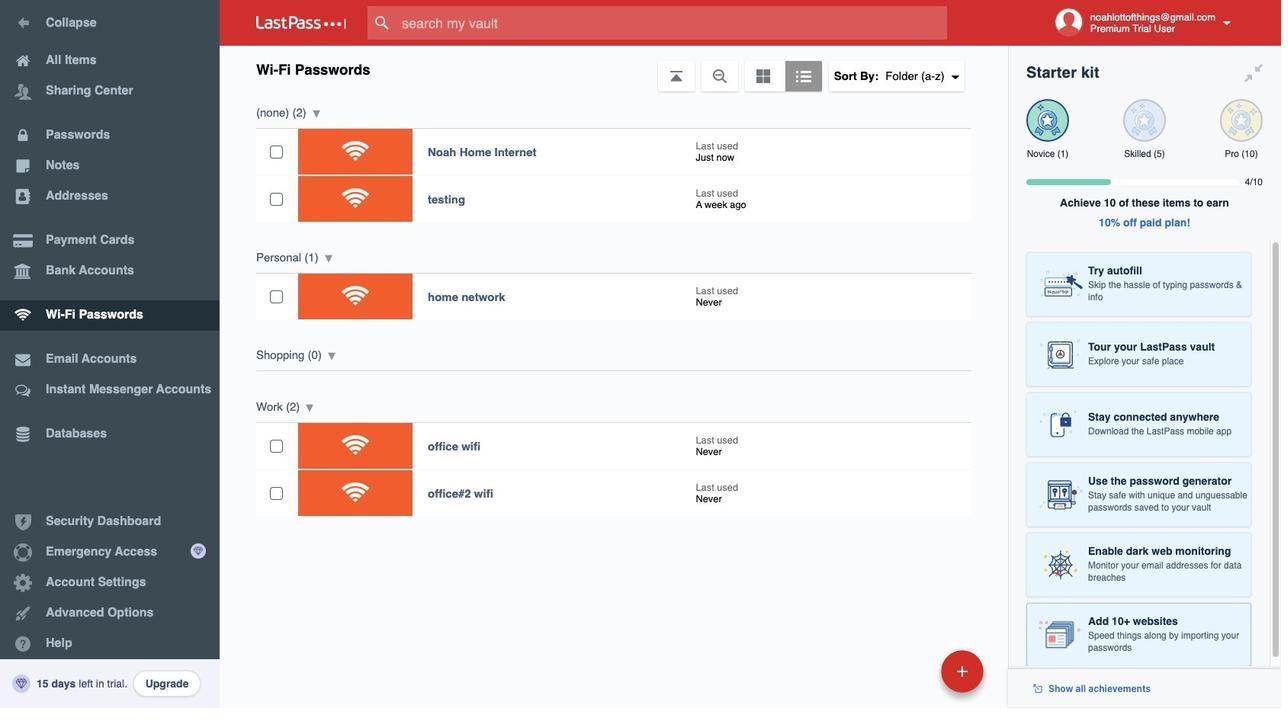 Task type: describe. For each thing, give the bounding box(es) containing it.
lastpass image
[[256, 16, 346, 30]]

Search search field
[[368, 6, 977, 40]]

search my vault text field
[[368, 6, 977, 40]]

main navigation navigation
[[0, 0, 220, 708]]

vault options navigation
[[220, 46, 1008, 92]]



Task type: locate. For each thing, give the bounding box(es) containing it.
new item navigation
[[836, 646, 993, 708]]

new item element
[[836, 650, 989, 693]]



